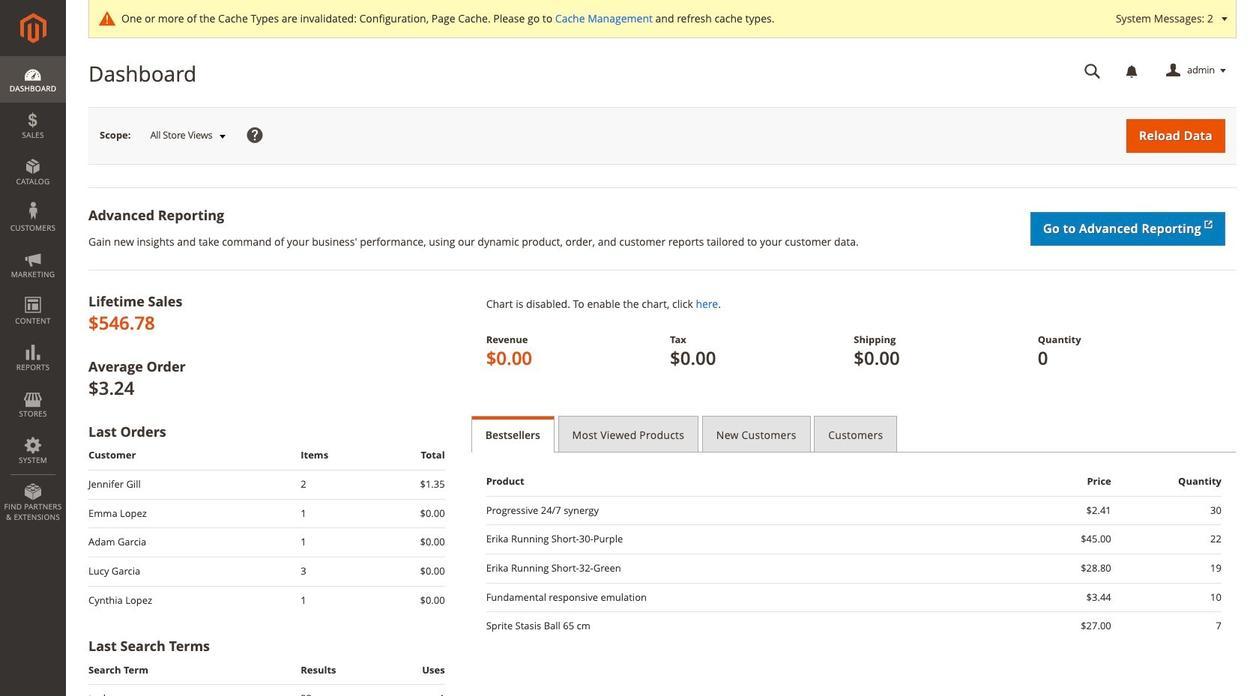 Task type: locate. For each thing, give the bounding box(es) containing it.
None text field
[[1075, 58, 1112, 84]]

tab list
[[471, 416, 1237, 453]]

menu bar
[[0, 56, 66, 530]]

magento admin panel image
[[20, 13, 46, 43]]



